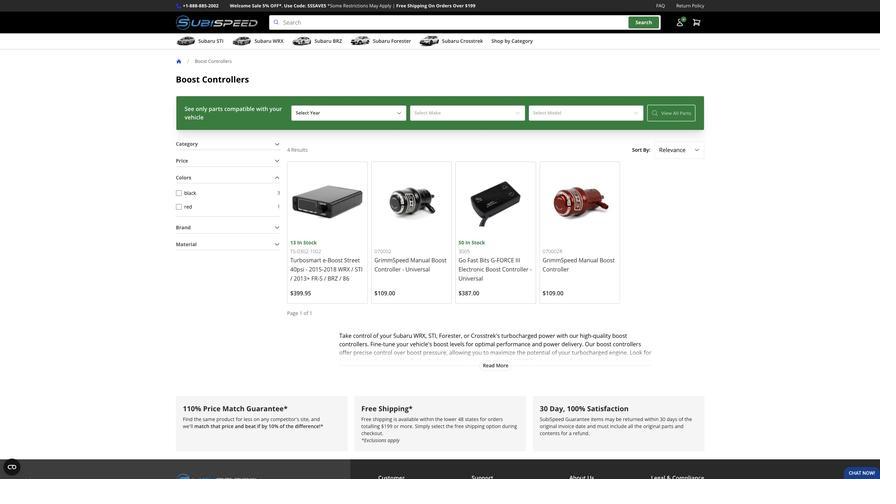 Task type: describe. For each thing, give the bounding box(es) containing it.
price
[[222, 423, 234, 430]]

and inside find the same product for less on any competitor's site, and we'll
[[311, 416, 320, 423]]

page 1 of 1
[[287, 310, 312, 317]]

read more
[[483, 362, 509, 369]]

subispeed
[[540, 416, 564, 423]]

within inside free shipping* free shipping is available within the lower 48 states for orders totalling $199 or more. simply select the free shipping option during checkout. *exclusions apply
[[420, 416, 434, 423]]

boost down quality
[[597, 340, 612, 348]]

material button
[[176, 239, 280, 250]]

parts inside 30 day, 100% satisfaction subispeed guarantee items may be returned within 30 days of the original invoice date and must include all the original parts and contents for a refund.
[[662, 423, 674, 430]]

or inside free shipping* free shipping is available within the lower 48 states for orders totalling $199 or more. simply select the free shipping option during checkout. *exclusions apply
[[394, 423, 399, 430]]

- inside the 13 in stock ts-0302-1002 turbosmart e-boost street 40psi - 2015-2018 wrx / sti / 2013+ fr-s / brz / 86
[[306, 266, 308, 273]]

your inside see only parts compatible with your vehicle
[[270, 105, 282, 113]]

black button
[[176, 190, 182, 196]]

2 subispeed logo image from the top
[[176, 474, 258, 479]]

30 day, 100% satisfaction subispeed guarantee items may be returned within 30 days of the original invoice date and must include all the original parts and contents for a refund.
[[540, 404, 692, 437]]

86
[[343, 275, 349, 283]]

of inside 30 day, 100% satisfaction subispeed guarantee items may be returned within 30 days of the original invoice date and must include all the original parts and contents for a refund.
[[679, 416, 683, 423]]

0 horizontal spatial 1
[[277, 203, 280, 210]]

totalling
[[361, 423, 380, 430]]

select
[[431, 423, 445, 430]]

policy
[[692, 2, 704, 9]]

+1-888-885-2002 link
[[183, 2, 219, 10]]

off*.
[[270, 2, 283, 9]]

40psi
[[290, 266, 304, 273]]

site,
[[301, 416, 310, 423]]

1 vertical spatial free
[[361, 404, 377, 414]]

subaru sti button
[[176, 35, 224, 49]]

1 vertical spatial controllers
[[202, 73, 249, 85]]

faq link
[[656, 2, 665, 10]]

refund.
[[573, 430, 590, 437]]

levels
[[450, 340, 465, 348]]

manual for grimmspeed manual boost controller - universal
[[410, 257, 430, 264]]

0 horizontal spatial our
[[378, 374, 387, 382]]

of right page
[[304, 310, 308, 317]]

invoice
[[558, 423, 574, 430]]

- inside grimmspeed manual boost controller - universal
[[402, 266, 404, 273]]

Select... button
[[655, 142, 704, 159]]

tune
[[383, 340, 395, 348]]

more
[[496, 362, 509, 369]]

0 vertical spatial boost controllers
[[195, 58, 232, 64]]

2 original from the left
[[643, 423, 661, 430]]

select year image
[[396, 110, 402, 116]]

0 vertical spatial controllers
[[613, 340, 641, 348]]

grimmspeed manual boost controller - universal
[[375, 257, 447, 273]]

50 in stock 3005 go fast bits g-force iii electronic boost controller - universal
[[459, 239, 532, 283]]

2 horizontal spatial 1
[[310, 310, 312, 317]]

and down trusted
[[339, 366, 349, 373]]

13 in stock ts-0302-1002 turbosmart e-boost street 40psi - 2015-2018 wrx / sti / 2013+ fr-s / brz / 86
[[290, 239, 363, 283]]

the inside find the same product for less on any competitor's site, and we'll
[[194, 416, 202, 423]]

+1-
[[183, 2, 190, 9]]

1 horizontal spatial with
[[366, 374, 377, 382]]

the down lower
[[446, 423, 453, 430]]

increased
[[514, 366, 539, 373]]

forester,
[[439, 332, 463, 340]]

a subaru crosstrek thumbnail image image
[[420, 36, 439, 46]]

and down the maximize
[[502, 357, 512, 365]]

0 horizontal spatial controllers
[[437, 374, 465, 382]]

allowing
[[449, 349, 471, 357]]

horsepower,
[[541, 366, 574, 373]]

of up fine-
[[373, 332, 379, 340]]

quality
[[593, 332, 611, 340]]

0 vertical spatial free
[[396, 2, 406, 9]]

sti inside the 13 in stock ts-0302-1002 turbosmart e-boost street 40psi - 2015-2018 wrx / sti / 2013+ fr-s / brz / 86
[[355, 266, 363, 273]]

1 vertical spatial by
[[262, 423, 267, 430]]

in for 0302-
[[297, 239, 302, 246]]

Select Make button
[[410, 106, 525, 121]]

available
[[398, 416, 419, 423]]

subaru wrx
[[255, 38, 284, 44]]

Select Year button
[[291, 106, 407, 121]]

be
[[616, 416, 622, 423]]

13
[[290, 239, 296, 246]]

1 vertical spatial with
[[557, 332, 568, 340]]

select make image
[[515, 110, 521, 116]]

and down days
[[675, 423, 684, 430]]

a subaru wrx thumbnail image image
[[232, 36, 252, 46]]

home image
[[176, 58, 182, 64]]

if
[[257, 423, 260, 430]]

the right days
[[685, 416, 692, 423]]

engine.
[[609, 349, 628, 357]]

2 vertical spatial free
[[361, 416, 372, 423]]

a subaru forester thumbnail image image
[[351, 36, 370, 46]]

like
[[400, 357, 409, 365]]

boost inside grimmspeed manual boost controller - universal
[[432, 257, 447, 264]]

only
[[196, 105, 207, 113]]

parts inside see only parts compatible with your vehicle
[[209, 105, 223, 113]]

guarantee
[[565, 416, 590, 423]]

2013+
[[294, 275, 310, 283]]

grimmspeed for grimmspeed manual boost controller
[[543, 257, 577, 264]]

read
[[483, 362, 495, 369]]

see
[[185, 105, 194, 113]]

controller inside 50 in stock 3005 go fast bits g-force iii electronic boost controller - universal
[[502, 266, 529, 273]]

return policy
[[676, 2, 704, 9]]

dynamics
[[339, 374, 364, 382]]

subaru forester
[[373, 38, 411, 44]]

to
[[484, 349, 489, 357]]

go fast bits g-force iii electronic boost controller - universal image
[[459, 165, 533, 239]]

the down competitor's
[[286, 423, 294, 430]]

precise
[[353, 349, 372, 357]]

driving
[[633, 366, 651, 373]]

boost inside grimmspeed manual boost controller
[[600, 257, 615, 264]]

48
[[458, 416, 464, 423]]

take
[[339, 332, 352, 340]]

for left their
[[570, 357, 578, 365]]

for inside find the same product for less on any competitor's site, and we'll
[[236, 416, 243, 423]]

subaru crosstrek button
[[420, 35, 483, 49]]

stock for fast
[[472, 239, 485, 246]]

option
[[486, 423, 501, 430]]

grimmspeed manual boost controller image
[[543, 165, 617, 239]]

10%
[[269, 423, 278, 430]]

sssave5
[[307, 2, 326, 9]]

apply
[[388, 437, 400, 444]]

universal inside grimmspeed manual boost controller - universal
[[406, 266, 430, 273]]

orders
[[436, 2, 452, 9]]

2015-
[[309, 266, 324, 273]]

brz inside dropdown button
[[333, 38, 342, 44]]

welcome
[[230, 2, 251, 9]]

$199 inside free shipping* free shipping is available within the lower 48 states for orders totalling $199 or more. simply select the free shipping option during checkout. *exclusions apply
[[381, 423, 393, 430]]

g-
[[491, 257, 497, 264]]

2018
[[324, 266, 337, 273]]

manufacturers
[[360, 357, 399, 365]]

stock for 1002
[[303, 239, 317, 246]]

electronic
[[459, 266, 484, 273]]

on
[[254, 416, 260, 423]]

grimmspeed,
[[465, 357, 501, 365]]

subaru forester button
[[351, 35, 411, 49]]

grimmspeed manual boost controller
[[543, 257, 615, 273]]

1 horizontal spatial 1
[[300, 310, 302, 317]]

subaru brz button
[[292, 35, 342, 49]]

controller for grimmspeed manual boost controller
[[543, 266, 569, 273]]

vehicle
[[185, 114, 204, 121]]

select... image
[[694, 147, 700, 153]]

1 vertical spatial turbocharged
[[572, 349, 608, 357]]

search
[[636, 19, 652, 26]]

red button
[[176, 204, 182, 210]]

performance
[[497, 340, 531, 348]]

more.
[[400, 423, 414, 430]]

0 horizontal spatial shipping
[[373, 416, 392, 423]]

sort
[[632, 147, 642, 153]]

go
[[459, 257, 466, 264]]

boost up engine.
[[612, 332, 627, 340]]

1 vertical spatial power
[[544, 340, 560, 348]]

compatible
[[224, 105, 255, 113]]

subaru inside take control of your subaru wrx, sti, forester, or crosstrek's turbocharged power with our high-quality boost controllers. fine-tune your vehicle's boost levels for optimal performance and power delivery. our boost controllers offer precise control over boost pressure, allowing you to maximize the potential of your turbocharged engine. look for trusted manufacturers like perrin performance, grimmspeed, and cobb tuning, known for their advanced engineering and reliable performance. experience improved throttle response, increased horsepower, and enhanced overall driving dynamics with our selection of boost controllers tailored for your subaru.
[[393, 332, 412, 340]]

performance.
[[372, 366, 407, 373]]

day,
[[550, 404, 565, 414]]

and left beat
[[235, 423, 244, 430]]

the up select
[[435, 416, 443, 423]]

fast
[[468, 257, 478, 264]]

states
[[465, 416, 479, 423]]

potential
[[527, 349, 550, 357]]

subaru for subaru crosstrek
[[442, 38, 459, 44]]

a subaru sti thumbnail image image
[[176, 36, 196, 46]]

enhanced
[[587, 366, 613, 373]]

crosstrek
[[460, 38, 483, 44]]

- inside 50 in stock 3005 go fast bits g-force iii electronic boost controller - universal
[[530, 266, 532, 273]]

their
[[579, 357, 591, 365]]

open widget image
[[4, 459, 20, 476]]

wrx inside the 13 in stock ts-0302-1002 turbosmart e-boost street 40psi - 2015-2018 wrx / sti / 2013+ fr-s / brz / 86
[[338, 266, 350, 273]]

shipping
[[407, 2, 427, 9]]



Task type: locate. For each thing, give the bounding box(es) containing it.
our up delivery.
[[570, 332, 579, 340]]

1 horizontal spatial sti
[[355, 266, 363, 273]]

search input field
[[269, 15, 661, 30]]

all
[[628, 423, 633, 430]]

1 in from the left
[[297, 239, 302, 246]]

for right look
[[644, 349, 652, 357]]

advanced
[[593, 357, 618, 365]]

*some
[[328, 2, 342, 9]]

within up simply
[[420, 416, 434, 423]]

1 horizontal spatial price
[[203, 404, 221, 414]]

2 controller from the left
[[502, 266, 529, 273]]

1 grimmspeed from the left
[[375, 257, 409, 264]]

turbocharged up performance
[[501, 332, 537, 340]]

controller inside grimmspeed manual boost controller
[[543, 266, 569, 273]]

1 horizontal spatial manual
[[579, 257, 598, 264]]

3005
[[459, 248, 470, 255]]

include
[[610, 423, 627, 430]]

2 horizontal spatial with
[[557, 332, 568, 340]]

with right the compatible
[[256, 105, 268, 113]]

boost controllers down boost controllers link
[[176, 73, 249, 85]]

0 vertical spatial 30
[[540, 404, 548, 414]]

and up difference!*
[[311, 416, 320, 423]]

contents
[[540, 430, 560, 437]]

our down performance.
[[378, 374, 387, 382]]

0 horizontal spatial $109.00
[[375, 290, 395, 297]]

4
[[287, 147, 290, 153]]

0 horizontal spatial with
[[256, 105, 268, 113]]

shop by category button
[[492, 35, 533, 49]]

controllers down boost controllers link
[[202, 73, 249, 85]]

1 horizontal spatial original
[[643, 423, 661, 430]]

within inside 30 day, 100% satisfaction subispeed guarantee items may be returned within 30 days of the original invoice date and must include all the original parts and contents for a refund.
[[645, 416, 659, 423]]

0 vertical spatial turbocharged
[[501, 332, 537, 340]]

find
[[183, 416, 193, 423]]

for inside free shipping* free shipping is available within the lower 48 states for orders totalling $199 or more. simply select the free shipping option during checkout. *exclusions apply
[[480, 416, 487, 423]]

0 horizontal spatial within
[[420, 416, 434, 423]]

1 within from the left
[[420, 416, 434, 423]]

or up levels
[[464, 332, 470, 340]]

for up you
[[466, 340, 474, 348]]

any
[[261, 416, 269, 423]]

controller down '070002r' on the bottom of the page
[[543, 266, 569, 273]]

with inside see only parts compatible with your vehicle
[[256, 105, 268, 113]]

/ right home image
[[187, 57, 189, 65]]

is
[[394, 416, 397, 423]]

sort by:
[[632, 147, 651, 153]]

tuning,
[[530, 357, 549, 365]]

sti inside subaru sti dropdown button
[[217, 38, 224, 44]]

turbocharged down our
[[572, 349, 608, 357]]

0 horizontal spatial control
[[353, 332, 372, 340]]

1 vertical spatial 30
[[660, 416, 666, 423]]

30 up the subispeed
[[540, 404, 548, 414]]

2 in from the left
[[466, 239, 470, 246]]

1 horizontal spatial controllers
[[613, 340, 641, 348]]

1 horizontal spatial wrx
[[338, 266, 350, 273]]

brz inside the 13 in stock ts-0302-1002 turbosmart e-boost street 40psi - 2015-2018 wrx / sti / 2013+ fr-s / brz / 86
[[328, 275, 338, 283]]

e-
[[323, 257, 328, 264]]

colors button
[[176, 172, 280, 183]]

turbosmart e-boost street 40psi - 2015-2018 wrx / sti / 2013+ fr-s / brz / 86 image
[[290, 165, 365, 239]]

2 - from the left
[[402, 266, 404, 273]]

parts right only
[[209, 105, 223, 113]]

$109.00 for grimmspeed manual boost controller
[[543, 290, 564, 297]]

0 horizontal spatial original
[[540, 423, 557, 430]]

0 horizontal spatial or
[[394, 423, 399, 430]]

0 vertical spatial shipping
[[373, 416, 392, 423]]

selection
[[389, 374, 412, 382]]

1 vertical spatial $199
[[381, 423, 393, 430]]

0 vertical spatial power
[[539, 332, 555, 340]]

subaru crosstrek
[[442, 38, 483, 44]]

shop
[[492, 38, 503, 44]]

controller for grimmspeed manual boost controller - universal
[[375, 266, 401, 273]]

subaru right a subaru brz thumbnail image in the top left of the page
[[315, 38, 332, 44]]

wrx
[[273, 38, 284, 44], [338, 266, 350, 273]]

manual inside grimmspeed manual boost controller - universal
[[410, 257, 430, 264]]

apply
[[379, 2, 391, 9]]

lower
[[444, 416, 457, 423]]

2 within from the left
[[645, 416, 659, 423]]

match
[[194, 423, 209, 430]]

1 vertical spatial subispeed logo image
[[176, 474, 258, 479]]

2 manual from the left
[[579, 257, 598, 264]]

1 horizontal spatial controller
[[502, 266, 529, 273]]

/ down 'street'
[[351, 266, 353, 273]]

0 horizontal spatial parts
[[209, 105, 223, 113]]

the up match
[[194, 416, 202, 423]]

grimmspeed down '070002r' on the bottom of the page
[[543, 257, 577, 264]]

stock up 1002 at the bottom
[[303, 239, 317, 246]]

control up the manufacturers
[[374, 349, 392, 357]]

0 vertical spatial universal
[[406, 266, 430, 273]]

subaru for subaru brz
[[315, 38, 332, 44]]

in right 13
[[297, 239, 302, 246]]

crosstrek's
[[471, 332, 500, 340]]

0 vertical spatial brz
[[333, 38, 342, 44]]

0 vertical spatial with
[[256, 105, 268, 113]]

1 horizontal spatial $199
[[465, 2, 476, 9]]

or inside take control of your subaru wrx, sti, forester, or crosstrek's turbocharged power with our high-quality boost controllers. fine-tune your vehicle's boost levels for optimal performance and power delivery. our boost controllers offer precise control over boost pressure, allowing you to maximize the potential of your turbocharged engine. look for trusted manufacturers like perrin performance, grimmspeed, and cobb tuning, known for their advanced engineering and reliable performance. experience improved throttle response, increased horsepower, and enhanced overall driving dynamics with our selection of boost controllers tailored for your subaru.
[[464, 332, 470, 340]]

0 horizontal spatial controller
[[375, 266, 401, 273]]

orders
[[488, 416, 503, 423]]

1 horizontal spatial within
[[645, 416, 659, 423]]

0 horizontal spatial in
[[297, 239, 302, 246]]

the right all on the bottom
[[635, 423, 642, 430]]

30
[[540, 404, 548, 414], [660, 416, 666, 423]]

date
[[576, 423, 586, 430]]

original up contents
[[540, 423, 557, 430]]

parts
[[209, 105, 223, 113], [662, 423, 674, 430]]

grimmspeed for grimmspeed manual boost controller - universal
[[375, 257, 409, 264]]

category
[[176, 141, 198, 147]]

subaru left crosstrek on the right top of the page
[[442, 38, 459, 44]]

1 vertical spatial parts
[[662, 423, 674, 430]]

price inside dropdown button
[[176, 157, 188, 164]]

with down reliable
[[366, 374, 377, 382]]

2 horizontal spatial controller
[[543, 266, 569, 273]]

/ left "86"
[[339, 275, 342, 283]]

sti up boost controllers link
[[217, 38, 224, 44]]

stock inside 50 in stock 3005 go fast bits g-force iii electronic boost controller - universal
[[472, 239, 485, 246]]

boost inside 50 in stock 3005 go fast bits g-force iii electronic boost controller - universal
[[486, 266, 501, 273]]

improved
[[439, 366, 464, 373]]

0 horizontal spatial price
[[176, 157, 188, 164]]

3 controller from the left
[[543, 266, 569, 273]]

1 horizontal spatial parts
[[662, 423, 674, 430]]

110% price match guarantee*
[[183, 404, 288, 414]]

by right shop
[[505, 38, 510, 44]]

3 - from the left
[[530, 266, 532, 273]]

controllers down subaru sti
[[208, 58, 232, 64]]

888-
[[190, 2, 199, 9]]

/
[[187, 57, 189, 65], [351, 266, 353, 273], [290, 275, 292, 283], [324, 275, 326, 283], [339, 275, 342, 283]]

1 controller from the left
[[375, 266, 401, 273]]

in for go
[[466, 239, 470, 246]]

same
[[203, 416, 215, 423]]

we'll
[[183, 423, 193, 430]]

offer
[[339, 349, 352, 357]]

$109.00 for grimmspeed manual boost controller - universal
[[375, 290, 395, 297]]

stock
[[303, 239, 317, 246], [472, 239, 485, 246]]

0 vertical spatial parts
[[209, 105, 223, 113]]

1 - from the left
[[306, 266, 308, 273]]

sti,
[[429, 332, 438, 340]]

1 vertical spatial controllers
[[437, 374, 465, 382]]

1 horizontal spatial universal
[[459, 275, 483, 283]]

0 horizontal spatial $199
[[381, 423, 393, 430]]

original
[[540, 423, 557, 430], [643, 423, 661, 430]]

in inside 50 in stock 3005 go fast bits g-force iii electronic boost controller - universal
[[466, 239, 470, 246]]

within right the returned
[[645, 416, 659, 423]]

manual for grimmspeed manual boost controller
[[579, 257, 598, 264]]

controllers up engine.
[[613, 340, 641, 348]]

look
[[630, 349, 643, 357]]

subaru for subaru sti
[[198, 38, 215, 44]]

0 horizontal spatial grimmspeed
[[375, 257, 409, 264]]

Select Model button
[[529, 106, 644, 121]]

and down their
[[575, 366, 585, 373]]

controller down 070002
[[375, 266, 401, 273]]

stock right '50'
[[472, 239, 485, 246]]

by right 'if'
[[262, 423, 267, 430]]

controller down iii
[[502, 266, 529, 273]]

of
[[304, 310, 308, 317], [373, 332, 379, 340], [552, 349, 557, 357], [414, 374, 419, 382], [679, 416, 683, 423], [280, 423, 285, 430]]

1 manual from the left
[[410, 257, 430, 264]]

1 horizontal spatial shipping
[[465, 423, 485, 430]]

1 stock from the left
[[303, 239, 317, 246]]

1 horizontal spatial grimmspeed
[[543, 257, 577, 264]]

1 vertical spatial brz
[[328, 275, 338, 283]]

1 horizontal spatial control
[[374, 349, 392, 357]]

1 $109.00 from the left
[[375, 290, 395, 297]]

0 vertical spatial by
[[505, 38, 510, 44]]

30 left days
[[660, 416, 666, 423]]

our
[[570, 332, 579, 340], [378, 374, 387, 382]]

power
[[539, 332, 555, 340], [544, 340, 560, 348]]

button image
[[676, 18, 684, 27]]

0 vertical spatial sti
[[217, 38, 224, 44]]

0 vertical spatial or
[[464, 332, 470, 340]]

our
[[585, 340, 595, 348]]

or
[[464, 332, 470, 340], [394, 423, 399, 430]]

grimmspeed inside grimmspeed manual boost controller
[[543, 257, 577, 264]]

grimmspeed inside grimmspeed manual boost controller - universal
[[375, 257, 409, 264]]

2 horizontal spatial -
[[530, 266, 532, 273]]

subaru right a subaru wrx thumbnail image
[[255, 38, 272, 44]]

shipping left the is
[[373, 416, 392, 423]]

0 horizontal spatial -
[[306, 266, 308, 273]]

performance,
[[428, 357, 463, 365]]

price up same
[[203, 404, 221, 414]]

$199 up apply
[[381, 423, 393, 430]]

subaru up tune
[[393, 332, 412, 340]]

of right days
[[679, 416, 683, 423]]

1 horizontal spatial $109.00
[[543, 290, 564, 297]]

sti down 'street'
[[355, 266, 363, 273]]

boost
[[612, 332, 627, 340], [434, 340, 449, 348], [597, 340, 612, 348], [407, 349, 422, 357], [420, 374, 435, 382]]

0 horizontal spatial by
[[262, 423, 267, 430]]

boost inside the 13 in stock ts-0302-1002 turbosmart e-boost street 40psi - 2015-2018 wrx / sti / 2013+ fr-s / brz / 86
[[328, 257, 343, 264]]

1 horizontal spatial turbocharged
[[572, 349, 608, 357]]

take control of your subaru wrx, sti, forester, or crosstrek's turbocharged power with our high-quality boost controllers. fine-tune your vehicle's boost levels for optimal performance and power delivery. our boost controllers offer precise control over boost pressure, allowing you to maximize the potential of your turbocharged engine. look for trusted manufacturers like perrin performance, grimmspeed, and cobb tuning, known for their advanced engineering and reliable performance. experience improved throttle response, increased horsepower, and enhanced overall driving dynamics with our selection of boost controllers tailored for your subaru.
[[339, 332, 652, 382]]

the inside take control of your subaru wrx, sti, forester, or crosstrek's turbocharged power with our high-quality boost controllers. fine-tune your vehicle's boost levels for optimal performance and power delivery. our boost controllers offer precise control over boost pressure, allowing you to maximize the potential of your turbocharged engine. look for trusted manufacturers like perrin performance, grimmspeed, and cobb tuning, known for their advanced engineering and reliable performance. experience improved throttle response, increased horsepower, and enhanced overall driving dynamics with our selection of boost controllers tailored for your subaru.
[[517, 349, 526, 357]]

0 horizontal spatial universal
[[406, 266, 430, 273]]

1 horizontal spatial in
[[466, 239, 470, 246]]

brz left a subaru forester thumbnail image
[[333, 38, 342, 44]]

parts down days
[[662, 423, 674, 430]]

results
[[291, 147, 308, 153]]

1 original from the left
[[540, 423, 557, 430]]

universal inside 50 in stock 3005 go fast bits g-force iii electronic boost controller - universal
[[459, 275, 483, 283]]

days
[[667, 416, 678, 423]]

1 horizontal spatial stock
[[472, 239, 485, 246]]

return
[[676, 2, 691, 9]]

0 horizontal spatial stock
[[303, 239, 317, 246]]

1 vertical spatial or
[[394, 423, 399, 430]]

0 horizontal spatial manual
[[410, 257, 430, 264]]

subispeed logo image
[[176, 15, 258, 30], [176, 474, 258, 479]]

1 vertical spatial our
[[378, 374, 387, 382]]

for left a on the right of page
[[561, 430, 568, 437]]

and down items
[[587, 423, 596, 430]]

delivery.
[[562, 340, 584, 348]]

of down experience
[[414, 374, 419, 382]]

2002
[[208, 2, 219, 9]]

in right '50'
[[466, 239, 470, 246]]

1 horizontal spatial or
[[464, 332, 470, 340]]

free
[[455, 423, 464, 430]]

0 vertical spatial subispeed logo image
[[176, 15, 258, 30]]

wrx up "86"
[[338, 266, 350, 273]]

of down competitor's
[[280, 423, 285, 430]]

0 vertical spatial control
[[353, 332, 372, 340]]

subaru for subaru wrx
[[255, 38, 272, 44]]

0 vertical spatial controllers
[[208, 58, 232, 64]]

for right states
[[480, 416, 487, 423]]

high-
[[580, 332, 593, 340]]

with
[[256, 105, 268, 113], [557, 332, 568, 340], [366, 374, 377, 382]]

boost
[[195, 58, 207, 64], [176, 73, 200, 85], [328, 257, 343, 264], [432, 257, 447, 264], [600, 257, 615, 264], [486, 266, 501, 273]]

for inside 30 day, 100% satisfaction subispeed guarantee items may be returned within 30 days of the original invoice date and must include all the original parts and contents for a refund.
[[561, 430, 568, 437]]

difference!*
[[295, 423, 323, 430]]

for left less
[[236, 416, 243, 423]]

a subaru brz thumbnail image image
[[292, 36, 312, 46]]

subaru brz
[[315, 38, 342, 44]]

1 horizontal spatial our
[[570, 332, 579, 340]]

0 vertical spatial our
[[570, 332, 579, 340]]

0 horizontal spatial turbocharged
[[501, 332, 537, 340]]

0 vertical spatial wrx
[[273, 38, 284, 44]]

by:
[[643, 147, 651, 153]]

faq
[[656, 2, 665, 9]]

1 vertical spatial control
[[374, 349, 392, 357]]

boost down experience
[[420, 374, 435, 382]]

match that price and beat if by 10% of the difference!*
[[194, 423, 323, 430]]

select model image
[[634, 110, 639, 116]]

boost up pressure,
[[434, 340, 449, 348]]

restrictions
[[343, 2, 368, 9]]

beat
[[245, 423, 256, 430]]

and up potential
[[532, 340, 542, 348]]

wrx left a subaru brz thumbnail image in the top left of the page
[[273, 38, 284, 44]]

1 vertical spatial sti
[[355, 266, 363, 273]]

overall
[[614, 366, 632, 373]]

over
[[453, 2, 464, 9]]

in inside the 13 in stock ts-0302-1002 turbosmart e-boost street 40psi - 2015-2018 wrx / sti / 2013+ fr-s / brz / 86
[[297, 239, 302, 246]]

/ right s
[[324, 275, 326, 283]]

controllers down improved at the bottom of page
[[437, 374, 465, 382]]

$199 right over
[[465, 2, 476, 9]]

1 vertical spatial shipping
[[465, 423, 485, 430]]

$399.95
[[290, 290, 311, 297]]

the up cobb
[[517, 349, 526, 357]]

control up controllers.
[[353, 332, 372, 340]]

0 horizontal spatial sti
[[217, 38, 224, 44]]

with up delivery.
[[557, 332, 568, 340]]

boost up perrin
[[407, 349, 422, 357]]

2 vertical spatial with
[[366, 374, 377, 382]]

2 grimmspeed from the left
[[543, 257, 577, 264]]

1 horizontal spatial by
[[505, 38, 510, 44]]

0 vertical spatial price
[[176, 157, 188, 164]]

0 horizontal spatial 30
[[540, 404, 548, 414]]

0302-
[[297, 248, 310, 255]]

grimmspeed down 070002
[[375, 257, 409, 264]]

1 vertical spatial universal
[[459, 275, 483, 283]]

1 vertical spatial wrx
[[338, 266, 350, 273]]

1 vertical spatial price
[[203, 404, 221, 414]]

price up colors
[[176, 157, 188, 164]]

$199
[[465, 2, 476, 9], [381, 423, 393, 430]]

manual inside grimmspeed manual boost controller
[[579, 257, 598, 264]]

1002
[[310, 248, 321, 255]]

or down the is
[[394, 423, 399, 430]]

for down response,
[[488, 374, 496, 382]]

subaru for subaru forester
[[373, 38, 390, 44]]

wrx inside dropdown button
[[273, 38, 284, 44]]

return policy link
[[676, 2, 704, 10]]

brz down 2018
[[328, 275, 338, 283]]

original down the returned
[[643, 423, 661, 430]]

1 horizontal spatial 30
[[660, 416, 666, 423]]

subaru right a subaru sti thumbnail image
[[198, 38, 215, 44]]

may
[[369, 2, 378, 9]]

+1-888-885-2002
[[183, 2, 219, 9]]

1 horizontal spatial -
[[402, 266, 404, 273]]

0 vertical spatial $199
[[465, 2, 476, 9]]

grimmspeed manual boost controller - universal image
[[375, 165, 449, 239]]

2 $109.00 from the left
[[543, 290, 564, 297]]

1 vertical spatial boost controllers
[[176, 73, 249, 85]]

stock inside the 13 in stock ts-0302-1002 turbosmart e-boost street 40psi - 2015-2018 wrx / sti / 2013+ fr-s / brz / 86
[[303, 239, 317, 246]]

1 subispeed logo image from the top
[[176, 15, 258, 30]]

universal
[[406, 266, 430, 273], [459, 275, 483, 283]]

controller inside grimmspeed manual boost controller - universal
[[375, 266, 401, 273]]

brand
[[176, 224, 191, 231]]

/ left 2013+
[[290, 275, 292, 283]]

black
[[184, 190, 196, 196]]

ts-
[[290, 248, 297, 255]]

of up known
[[552, 349, 557, 357]]

shipping down states
[[465, 423, 485, 430]]

by inside dropdown button
[[505, 38, 510, 44]]

2 stock from the left
[[472, 239, 485, 246]]

0 horizontal spatial wrx
[[273, 38, 284, 44]]

subaru wrx button
[[232, 35, 284, 49]]

boost controllers down subaru sti
[[195, 58, 232, 64]]

subaru left forester
[[373, 38, 390, 44]]



Task type: vqa. For each thing, say whether or not it's contained in the screenshot.
performance
yes



